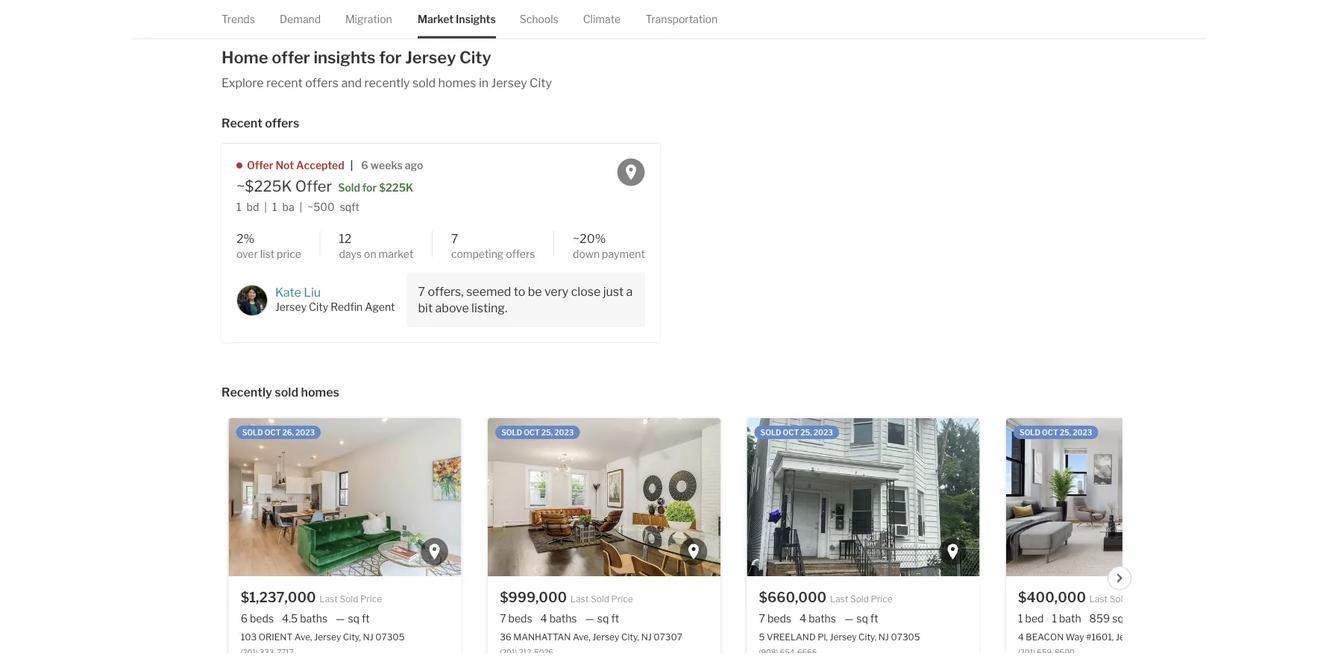 Task type: describe. For each thing, give the bounding box(es) containing it.
1 vertical spatial market
[[379, 248, 414, 261]]

accepted
[[296, 159, 344, 172]]

city, for $1,237,000
[[343, 632, 361, 643]]

0 horizontal spatial ~
[[236, 177, 245, 195]]

manhattan
[[514, 632, 571, 643]]

2023 for $400,000
[[1073, 428, 1092, 437]]

$400,000
[[1018, 589, 1086, 606]]

0 horizontal spatial $225k
[[245, 177, 292, 195]]

way
[[1066, 632, 1084, 643]]

city inside kate liu jersey city redfin agent
[[309, 301, 328, 314]]

climate link
[[583, 0, 621, 38]]

competing offers
[[451, 248, 535, 261]]

sold oct 25, 2023 for $999,000
[[501, 428, 574, 437]]

$999,000
[[500, 589, 567, 606]]

6 for 6 beds
[[241, 613, 248, 626]]

baths for $1,237,000
[[300, 613, 328, 626]]

over
[[236, 248, 258, 261]]

explore
[[222, 76, 264, 90]]

to
[[514, 284, 525, 299]]

— sq ft for $1,237,000
[[336, 613, 370, 626]]

on
[[364, 248, 376, 261]]

trends
[[222, 13, 255, 25]]

36 manhattan ave, jersey city, nj 07307
[[500, 632, 683, 643]]

kate liu image
[[236, 285, 268, 316]]

nj for $999,000
[[641, 632, 652, 643]]

above
[[435, 300, 469, 315]]

sold oct 26, 2023
[[242, 428, 315, 437]]

1 for 1 bed
[[1018, 613, 1023, 626]]

36
[[500, 632, 512, 643]]

oct for $999,000
[[524, 428, 540, 437]]

photo of 36 manhattan ave, jersey city, nj 07307 image
[[488, 418, 721, 576]]

be
[[528, 284, 542, 299]]

market insights link
[[418, 0, 496, 38]]

agent
[[365, 301, 395, 314]]

0 horizontal spatial sold
[[275, 385, 298, 399]]

insights
[[314, 47, 376, 67]]

bed
[[1025, 613, 1044, 626]]

city, for $999,000
[[621, 632, 639, 643]]

oct for $660,000
[[783, 428, 799, 437]]

liu
[[304, 285, 321, 299]]

sold for $1,237,000
[[242, 428, 263, 437]]

transportation
[[646, 13, 718, 25]]

$660,000
[[759, 589, 827, 606]]

859
[[1090, 613, 1110, 626]]

close
[[571, 284, 601, 299]]

recent
[[266, 76, 303, 90]]

ave, for $1,237,000
[[294, 632, 312, 643]]

offers,
[[428, 284, 464, 299]]

nj for $660,000
[[879, 632, 889, 643]]

1 horizontal spatial ~
[[308, 201, 313, 214]]

migration
[[345, 13, 392, 25]]

7 up the '5'
[[759, 613, 765, 626]]

recent
[[222, 116, 263, 131]]

beds for $660,000
[[768, 613, 792, 626]]

ba
[[282, 201, 294, 214]]

0 horizontal spatial homes
[[301, 385, 339, 399]]

baths for $999,000
[[550, 613, 577, 626]]

1 horizontal spatial city
[[459, 47, 491, 67]]

7 beds for $999,000
[[500, 613, 532, 626]]

25, for $400,000
[[1060, 428, 1071, 437]]

bath
[[1059, 613, 1081, 626]]

$225k inside ~ $225k offer sold for $225k
[[379, 181, 413, 194]]

jersey down "market insights" link
[[405, 47, 456, 67]]

kate liu button
[[275, 285, 321, 299]]

beacon
[[1026, 632, 1064, 643]]

25, for $660,000
[[801, 428, 812, 437]]

just
[[603, 284, 624, 299]]

pl,
[[818, 632, 828, 643]]

jersey inside kate liu jersey city redfin agent
[[275, 301, 307, 314]]

price for $660,000
[[871, 594, 893, 604]]

beds for $999,000
[[508, 613, 532, 626]]

103 orient ave, jersey city, nj 07305
[[241, 632, 405, 643]]

— for $660,000
[[844, 613, 854, 626]]

4.5 baths
[[282, 613, 328, 626]]

price for $400,000
[[1130, 594, 1152, 604]]

sold for $660,000
[[850, 594, 869, 604]]

sq for $660,000
[[857, 613, 868, 626]]

demand link
[[280, 0, 321, 38]]

sold for $999,000
[[501, 428, 522, 437]]

7 up competing
[[451, 232, 458, 246]]

photo of 103 orient ave, jersey city, nj 07305 image
[[229, 418, 462, 576]]

seemed
[[466, 284, 511, 299]]

ft for $1,237,000
[[362, 613, 370, 626]]

$400,000 last sold price
[[1018, 589, 1152, 606]]

$660,000 last sold price
[[759, 589, 893, 606]]

days on market
[[339, 248, 414, 261]]

7 inside 7 offers, seemed to be very close just a bit above listing.
[[418, 284, 425, 299]]

weeks
[[371, 159, 403, 172]]

home offer insights for jersey city
[[222, 47, 491, 67]]

recently sold homes
[[222, 385, 339, 399]]

sold for $1,237,000
[[340, 594, 358, 604]]

jersey right in
[[491, 76, 527, 90]]

07305 for $1,237,000
[[375, 632, 405, 643]]

1 horizontal spatial offers
[[305, 76, 339, 90]]

4 nj from the left
[[1165, 632, 1175, 643]]

sold for $999,000
[[591, 594, 609, 604]]

days
[[339, 248, 362, 261]]

4 sq from the left
[[1113, 613, 1124, 626]]

7 offers, seemed to be very close just a bit above listing.
[[418, 284, 633, 315]]

jersey right the pl, at right bottom
[[830, 632, 857, 643]]

for inside ~ $225k offer sold for $225k
[[362, 181, 377, 194]]

climate
[[583, 13, 621, 25]]

schools link
[[520, 0, 559, 38]]

26,
[[282, 428, 294, 437]]

photo of 5 vreeland pl, jersey city, nj 07305 image
[[747, 418, 980, 576]]

listing.
[[472, 300, 508, 315]]

sq for $999,000
[[597, 613, 609, 626]]

explore recent offers and recently sold homes in jersey city
[[222, 76, 552, 90]]

1 horizontal spatial sold
[[413, 76, 436, 90]]

— for $1,237,000
[[336, 613, 345, 626]]

market inside "market insights" link
[[418, 13, 454, 25]]

transportation link
[[646, 0, 718, 38]]

6 weeks ago
[[361, 159, 423, 172]]

07304
[[1177, 632, 1206, 643]]

2023 for $660,000
[[814, 428, 833, 437]]

redfin
[[331, 301, 363, 314]]

recently
[[222, 385, 272, 399]]

sold for $400,000
[[1020, 428, 1041, 437]]

offer not accepted |
[[247, 159, 353, 172]]

very
[[545, 284, 569, 299]]

vreeland
[[767, 632, 816, 643]]

market insights
[[418, 13, 496, 25]]

jersey down 859 sq ft
[[1116, 632, 1143, 643]]

photo of 4 beacon way #1601, jersey city, nj 07304 image
[[1006, 418, 1239, 576]]

ave, for $999,000
[[573, 632, 591, 643]]

— sq ft for $660,000
[[844, 613, 878, 626]]

orient
[[259, 632, 293, 643]]

and
[[341, 76, 362, 90]]

07305 for $660,000
[[891, 632, 920, 643]]

oct for $400,000
[[1042, 428, 1058, 437]]

ft for $660,000
[[870, 613, 878, 626]]

jersey down '4.5 baths'
[[314, 632, 341, 643]]

bd
[[247, 201, 259, 214]]



Task type: vqa. For each thing, say whether or not it's contained in the screenshot.
25, to the right
yes



Task type: locate. For each thing, give the bounding box(es) containing it.
1 sq from the left
[[348, 613, 360, 626]]

~ right ba
[[308, 201, 313, 214]]

2 7 beds from the left
[[759, 613, 792, 626]]

— sq ft up the 103 orient ave, jersey city, nj 07305
[[336, 613, 370, 626]]

sold for $400,000
[[1110, 594, 1129, 604]]

baths for $660,000
[[809, 613, 836, 626]]

1 left bath
[[1052, 613, 1057, 626]]

1 horizontal spatial sold oct 25, 2023
[[761, 428, 833, 437]]

3 25, from the left
[[1060, 428, 1071, 437]]

ft up the 103 orient ave, jersey city, nj 07305
[[362, 613, 370, 626]]

1 sold oct 25, 2023 from the left
[[501, 428, 574, 437]]

2 horizontal spatial — sq ft
[[844, 613, 878, 626]]

1 horizontal spatial 25,
[[801, 428, 812, 437]]

for up recently on the top of page
[[379, 47, 402, 67]]

a
[[626, 284, 633, 299]]

last up "36 manhattan ave, jersey city, nj 07307"
[[571, 594, 589, 604]]

price up the 103 orient ave, jersey city, nj 07305
[[360, 594, 382, 604]]

2 nj from the left
[[641, 632, 652, 643]]

2 horizontal spatial —
[[844, 613, 854, 626]]

1 vertical spatial city
[[530, 76, 552, 90]]

nj left 07304 on the bottom of the page
[[1165, 632, 1175, 643]]

1 vertical spatial ~
[[308, 201, 313, 214]]

2023
[[295, 428, 315, 437], [555, 428, 574, 437], [814, 428, 833, 437], [1073, 428, 1092, 437]]

sold
[[413, 76, 436, 90], [275, 385, 298, 399]]

baths
[[300, 613, 328, 626], [550, 613, 577, 626], [809, 613, 836, 626]]

offers
[[506, 248, 535, 261]]

500
[[313, 201, 335, 214]]

sold up sqft on the left top of page
[[338, 181, 360, 194]]

sold right recently
[[275, 385, 298, 399]]

1 ft from the left
[[362, 613, 370, 626]]

1 horizontal spatial offer
[[295, 177, 332, 195]]

4 up manhattan
[[541, 613, 547, 626]]

1 city, from the left
[[343, 632, 361, 643]]

6 for 6 weeks ago
[[361, 159, 368, 172]]

1 for 1 bath
[[1052, 613, 1057, 626]]

city, left 07307
[[621, 632, 639, 643]]

price inside $1,237,000 last sold price
[[360, 594, 382, 604]]

0 vertical spatial homes
[[438, 76, 476, 90]]

2 sold oct 25, 2023 from the left
[[761, 428, 833, 437]]

1 horizontal spatial 4 baths
[[800, 613, 836, 626]]

$225k
[[245, 177, 292, 195], [379, 181, 413, 194]]

~ $225k offer sold for $225k
[[236, 177, 413, 195]]

1 vertical spatial homes
[[301, 385, 339, 399]]

3 nj from the left
[[879, 632, 889, 643]]

nj right the pl, at right bottom
[[879, 632, 889, 643]]

1 vertical spatial offer
[[295, 177, 332, 195]]

3 oct from the left
[[783, 428, 799, 437]]

2 horizontal spatial city
[[530, 76, 552, 90]]

last inside "$400,000 last sold price"
[[1090, 594, 1108, 604]]

3 — from the left
[[844, 613, 854, 626]]

1 07305 from the left
[[375, 632, 405, 643]]

sold oct 25, 2023
[[501, 428, 574, 437], [761, 428, 833, 437], [1020, 428, 1092, 437]]

0 horizontal spatial 7 beds
[[500, 613, 532, 626]]

0 horizontal spatial — sq ft
[[336, 613, 370, 626]]

1 left ba
[[272, 201, 277, 214]]

1 bd | 1 ba | ~ 500 sqft
[[236, 201, 360, 214]]

ago
[[405, 159, 423, 172]]

trends link
[[222, 0, 255, 38]]

0 vertical spatial offers
[[305, 76, 339, 90]]

4 baths down $999,000 last sold price
[[541, 613, 577, 626]]

last inside $1,237,000 last sold price
[[320, 594, 338, 604]]

6 up the 103
[[241, 613, 248, 626]]

103
[[241, 632, 257, 643]]

— sq ft up the 5 vreeland pl, jersey city, nj 07305
[[844, 613, 878, 626]]

1 ave, from the left
[[294, 632, 312, 643]]

~ up 2%
[[236, 177, 245, 195]]

not
[[276, 159, 294, 172]]

4 2023 from the left
[[1073, 428, 1092, 437]]

0 horizontal spatial baths
[[300, 613, 328, 626]]

1
[[236, 201, 241, 214], [272, 201, 277, 214], [1018, 613, 1023, 626], [1052, 613, 1057, 626]]

1 left bd
[[236, 201, 241, 214]]

0 vertical spatial city
[[459, 47, 491, 67]]

offer down accepted
[[295, 177, 332, 195]]

baths up the pl, at right bottom
[[809, 613, 836, 626]]

2 — sq ft from the left
[[585, 613, 619, 626]]

homes left in
[[438, 76, 476, 90]]

2 sold from the left
[[501, 428, 522, 437]]

5 vreeland pl, jersey city, nj 07305
[[759, 632, 920, 643]]

0 vertical spatial ~
[[236, 177, 245, 195]]

3 baths from the left
[[809, 613, 836, 626]]

2 horizontal spatial baths
[[809, 613, 836, 626]]

nj left 07307
[[641, 632, 652, 643]]

1 left bed
[[1018, 613, 1023, 626]]

2 baths from the left
[[550, 613, 577, 626]]

1 horizontal spatial — sq ft
[[585, 613, 619, 626]]

in
[[479, 76, 489, 90]]

market
[[418, 13, 454, 25], [379, 248, 414, 261]]

2 horizontal spatial beds
[[768, 613, 792, 626]]

1 vertical spatial sold
[[275, 385, 298, 399]]

ft up "36 manhattan ave, jersey city, nj 07307"
[[611, 613, 619, 626]]

sold up the 103 orient ave, jersey city, nj 07305
[[340, 594, 358, 604]]

— sq ft for $999,000
[[585, 613, 619, 626]]

1 horizontal spatial for
[[379, 47, 402, 67]]

7 beds up the '5'
[[759, 613, 792, 626]]

market right on
[[379, 248, 414, 261]]

city right in
[[530, 76, 552, 90]]

last for $400,000
[[1090, 594, 1108, 604]]

4 down the 1 bed
[[1018, 632, 1024, 643]]

2 horizontal spatial sold oct 25, 2023
[[1020, 428, 1092, 437]]

2 ave, from the left
[[573, 632, 591, 643]]

beds up 36
[[508, 613, 532, 626]]

1 horizontal spatial $225k
[[379, 181, 413, 194]]

recent offers
[[222, 116, 299, 131]]

7 up bit
[[418, 284, 425, 299]]

$1,237,000 last sold price
[[241, 589, 382, 606]]

sold for $660,000
[[761, 428, 781, 437]]

4 ft from the left
[[1126, 613, 1134, 626]]

$1,237,000
[[241, 589, 316, 606]]

sq for $1,237,000
[[348, 613, 360, 626]]

sold oct 25, 2023 for $660,000
[[761, 428, 833, 437]]

3 city, from the left
[[859, 632, 877, 643]]

4 for $660,000
[[800, 613, 807, 626]]

6 beds
[[241, 613, 274, 626]]

last inside $660,000 last sold price
[[830, 594, 849, 604]]

offer
[[247, 159, 273, 172], [295, 177, 332, 195]]

0 horizontal spatial sold oct 25, 2023
[[501, 428, 574, 437]]

down
[[573, 248, 600, 261]]

last inside $999,000 last sold price
[[571, 594, 589, 604]]

7
[[451, 232, 458, 246], [418, 284, 425, 299], [500, 613, 506, 626], [759, 613, 765, 626]]

sold inside "$400,000 last sold price"
[[1110, 594, 1129, 604]]

1 sold from the left
[[242, 428, 263, 437]]

| right accepted
[[350, 159, 353, 172]]

competing
[[451, 248, 504, 261]]

0 horizontal spatial 25,
[[541, 428, 553, 437]]

0 horizontal spatial market
[[379, 248, 414, 261]]

recently
[[364, 76, 410, 90]]

insights
[[456, 13, 496, 25]]

3 ft from the left
[[870, 613, 878, 626]]

4 oct from the left
[[1042, 428, 1058, 437]]

last up 859
[[1090, 594, 1108, 604]]

4.5
[[282, 613, 298, 626]]

sold
[[242, 428, 263, 437], [501, 428, 522, 437], [761, 428, 781, 437], [1020, 428, 1041, 437]]

— up the 103 orient ave, jersey city, nj 07305
[[336, 613, 345, 626]]

0 horizontal spatial 4
[[541, 613, 547, 626]]

0 horizontal spatial 4 baths
[[541, 613, 577, 626]]

offers right recent
[[265, 116, 299, 131]]

sq
[[348, 613, 360, 626], [597, 613, 609, 626], [857, 613, 868, 626], [1113, 613, 1124, 626]]

sold inside $999,000 last sold price
[[591, 594, 609, 604]]

1 vertical spatial offers
[[265, 116, 299, 131]]

last up '4.5 baths'
[[320, 594, 338, 604]]

sold inside $1,237,000 last sold price
[[340, 594, 358, 604]]

1 2023 from the left
[[295, 428, 315, 437]]

1 horizontal spatial homes
[[438, 76, 476, 90]]

—
[[336, 613, 345, 626], [585, 613, 594, 626], [844, 613, 854, 626]]

oct for $1,237,000
[[265, 428, 281, 437]]

2 city, from the left
[[621, 632, 639, 643]]

nj for $1,237,000
[[363, 632, 374, 643]]

price for $1,237,000
[[360, 594, 382, 604]]

1 horizontal spatial 4
[[800, 613, 807, 626]]

city, for $660,000
[[859, 632, 877, 643]]

nj
[[363, 632, 374, 643], [641, 632, 652, 643], [879, 632, 889, 643], [1165, 632, 1175, 643]]

859 sq ft
[[1090, 613, 1134, 626]]

1 horizontal spatial market
[[418, 13, 454, 25]]

2 sq from the left
[[597, 613, 609, 626]]

0 horizontal spatial 07305
[[375, 632, 405, 643]]

4 baths for $999,000
[[541, 613, 577, 626]]

2 horizontal spatial 25,
[[1060, 428, 1071, 437]]

2023 for $999,000
[[555, 428, 574, 437]]

for down weeks
[[362, 181, 377, 194]]

2 — from the left
[[585, 613, 594, 626]]

4 beacon way #1601, jersey city, nj 07304
[[1018, 632, 1206, 643]]

jersey down kate
[[275, 301, 307, 314]]

1 horizontal spatial beds
[[508, 613, 532, 626]]

2 horizontal spatial |
[[350, 159, 353, 172]]

offer
[[272, 47, 310, 67]]

2 oct from the left
[[524, 428, 540, 437]]

$999,000 last sold price
[[500, 589, 633, 606]]

7 up 36
[[500, 613, 506, 626]]

1 4 baths from the left
[[541, 613, 577, 626]]

0 horizontal spatial ave,
[[294, 632, 312, 643]]

1 25, from the left
[[541, 428, 553, 437]]

0 horizontal spatial 6
[[241, 613, 248, 626]]

sold inside $660,000 last sold price
[[850, 594, 869, 604]]

6 left weeks
[[361, 159, 368, 172]]

migration link
[[345, 0, 392, 38]]

sq up the 103 orient ave, jersey city, nj 07305
[[348, 613, 360, 626]]

$225k down 6 weeks ago
[[379, 181, 413, 194]]

07305
[[375, 632, 405, 643], [891, 632, 920, 643]]

sold right recently on the top of page
[[413, 76, 436, 90]]

0 vertical spatial 6
[[361, 159, 368, 172]]

ave, right manhattan
[[573, 632, 591, 643]]

3 sold from the left
[[761, 428, 781, 437]]

| right ba
[[300, 201, 302, 214]]

5
[[759, 632, 765, 643]]

— for $999,000
[[585, 613, 594, 626]]

3 2023 from the left
[[814, 428, 833, 437]]

4 for $999,000
[[541, 613, 547, 626]]

last for $660,000
[[830, 594, 849, 604]]

city down liu
[[309, 301, 328, 314]]

4 baths for $660,000
[[800, 613, 836, 626]]

2 25, from the left
[[801, 428, 812, 437]]

jersey down $999,000 last sold price
[[593, 632, 620, 643]]

1 nj from the left
[[363, 632, 374, 643]]

25, for $999,000
[[541, 428, 553, 437]]

0 horizontal spatial —
[[336, 613, 345, 626]]

price up 859 sq ft
[[1130, 594, 1152, 604]]

city, down $1,237,000 last sold price
[[343, 632, 361, 643]]

sold up the 5 vreeland pl, jersey city, nj 07305
[[850, 594, 869, 604]]

city, right the pl, at right bottom
[[859, 632, 877, 643]]

3 — sq ft from the left
[[844, 613, 878, 626]]

2 ft from the left
[[611, 613, 619, 626]]

sold inside ~ $225k offer sold for $225k
[[338, 181, 360, 194]]

1 horizontal spatial baths
[[550, 613, 577, 626]]

2 beds from the left
[[508, 613, 532, 626]]

2023 for $1,237,000
[[295, 428, 315, 437]]

offer left not
[[247, 159, 273, 172]]

1 horizontal spatial 6
[[361, 159, 368, 172]]

offers
[[305, 76, 339, 90], [265, 116, 299, 131]]

last up the 5 vreeland pl, jersey city, nj 07305
[[830, 594, 849, 604]]

nj down $1,237,000 last sold price
[[363, 632, 374, 643]]

| right bd
[[264, 201, 267, 214]]

list
[[260, 248, 275, 261]]

~
[[236, 177, 245, 195], [308, 201, 313, 214]]

0 horizontal spatial beds
[[250, 613, 274, 626]]

sold oct 25, 2023 for $400,000
[[1020, 428, 1092, 437]]

3 sq from the left
[[857, 613, 868, 626]]

kate liu jersey city redfin agent
[[275, 285, 395, 314]]

0 vertical spatial for
[[379, 47, 402, 67]]

sold up "36 manhattan ave, jersey city, nj 07307"
[[591, 594, 609, 604]]

1 vertical spatial for
[[362, 181, 377, 194]]

price inside "$400,000 last sold price"
[[1130, 594, 1152, 604]]

price for $999,000
[[611, 594, 633, 604]]

1 horizontal spatial |
[[300, 201, 302, 214]]

1 oct from the left
[[265, 428, 281, 437]]

1 bath
[[1052, 613, 1081, 626]]

1 vertical spatial 6
[[241, 613, 248, 626]]

2 4 baths from the left
[[800, 613, 836, 626]]

4 last from the left
[[1090, 594, 1108, 604]]

~20%
[[573, 232, 606, 246]]

home
[[222, 47, 268, 67]]

#1601,
[[1086, 632, 1114, 643]]

4 up vreeland
[[800, 613, 807, 626]]

sold
[[338, 181, 360, 194], [340, 594, 358, 604], [591, 594, 609, 604], [850, 594, 869, 604], [1110, 594, 1129, 604]]

1 for 1 bd | 1 ba | ~ 500 sqft
[[236, 201, 241, 214]]

0 horizontal spatial for
[[362, 181, 377, 194]]

sq up the 5 vreeland pl, jersey city, nj 07305
[[857, 613, 868, 626]]

0 vertical spatial sold
[[413, 76, 436, 90]]

baths down $999,000 last sold price
[[550, 613, 577, 626]]

0 horizontal spatial |
[[264, 201, 267, 214]]

beds up the 103
[[250, 613, 274, 626]]

1 7 beds from the left
[[500, 613, 532, 626]]

payment
[[602, 248, 645, 261]]

1 — from the left
[[336, 613, 345, 626]]

— up "36 manhattan ave, jersey city, nj 07307"
[[585, 613, 594, 626]]

12
[[339, 232, 352, 246]]

city, left 07304 on the bottom of the page
[[1145, 632, 1163, 643]]

sqft
[[340, 201, 360, 214]]

1 — sq ft from the left
[[336, 613, 370, 626]]

last
[[320, 594, 338, 604], [571, 594, 589, 604], [830, 594, 849, 604], [1090, 594, 1108, 604]]

next image
[[1116, 574, 1125, 583]]

2 last from the left
[[571, 594, 589, 604]]

1 last from the left
[[320, 594, 338, 604]]

1 bed
[[1018, 613, 1044, 626]]

1 horizontal spatial 07305
[[891, 632, 920, 643]]

ave, down '4.5 baths'
[[294, 632, 312, 643]]

beds for $1,237,000
[[250, 613, 274, 626]]

0 vertical spatial offer
[[247, 159, 273, 172]]

ave,
[[294, 632, 312, 643], [573, 632, 591, 643]]

$225k down not
[[245, 177, 292, 195]]

sold down next image
[[1110, 594, 1129, 604]]

beds up vreeland
[[768, 613, 792, 626]]

price up "36 manhattan ave, jersey city, nj 07307"
[[611, 594, 633, 604]]

1 horizontal spatial ave,
[[573, 632, 591, 643]]

last for $1,237,000
[[320, 594, 338, 604]]

city up in
[[459, 47, 491, 67]]

last for $999,000
[[571, 594, 589, 604]]

homes up "sold oct 26, 2023"
[[301, 385, 339, 399]]

ft up the 5 vreeland pl, jersey city, nj 07305
[[870, 613, 878, 626]]

3 last from the left
[[830, 594, 849, 604]]

ft up 4 beacon way #1601, jersey city, nj 07304
[[1126, 613, 1134, 626]]

down payment
[[573, 248, 645, 261]]

4 sold from the left
[[1020, 428, 1041, 437]]

offers left "and"
[[305, 76, 339, 90]]

3 beds from the left
[[768, 613, 792, 626]]

sq right 859
[[1113, 613, 1124, 626]]

2 07305 from the left
[[891, 632, 920, 643]]

price
[[277, 248, 301, 261], [360, 594, 382, 604], [611, 594, 633, 604], [871, 594, 893, 604], [1130, 594, 1152, 604]]

beds
[[250, 613, 274, 626], [508, 613, 532, 626], [768, 613, 792, 626]]

7 beds for $660,000
[[759, 613, 792, 626]]

demand
[[280, 13, 321, 25]]

4 baths up the pl, at right bottom
[[800, 613, 836, 626]]

price up the 5 vreeland pl, jersey city, nj 07305
[[871, 594, 893, 604]]

7 beds up 36
[[500, 613, 532, 626]]

2 horizontal spatial 4
[[1018, 632, 1024, 643]]

baths up the 103 orient ave, jersey city, nj 07305
[[300, 613, 328, 626]]

2 vertical spatial city
[[309, 301, 328, 314]]

0 horizontal spatial offers
[[265, 116, 299, 131]]

2%
[[236, 232, 255, 246]]

1 horizontal spatial —
[[585, 613, 594, 626]]

3 sold oct 25, 2023 from the left
[[1020, 428, 1092, 437]]

|
[[350, 159, 353, 172], [264, 201, 267, 214], [300, 201, 302, 214]]

4
[[541, 613, 547, 626], [800, 613, 807, 626], [1018, 632, 1024, 643]]

4 city, from the left
[[1145, 632, 1163, 643]]

price right list
[[277, 248, 301, 261]]

— sq ft
[[336, 613, 370, 626], [585, 613, 619, 626], [844, 613, 878, 626]]

price inside $999,000 last sold price
[[611, 594, 633, 604]]

0 horizontal spatial offer
[[247, 159, 273, 172]]

0 vertical spatial market
[[418, 13, 454, 25]]

price inside $660,000 last sold price
[[871, 594, 893, 604]]

— up the 5 vreeland pl, jersey city, nj 07305
[[844, 613, 854, 626]]

— sq ft up "36 manhattan ave, jersey city, nj 07307"
[[585, 613, 619, 626]]

2 2023 from the left
[[555, 428, 574, 437]]

1 baths from the left
[[300, 613, 328, 626]]

1 horizontal spatial 7 beds
[[759, 613, 792, 626]]

0 horizontal spatial city
[[309, 301, 328, 314]]

over list price
[[236, 248, 301, 261]]

market left insights
[[418, 13, 454, 25]]

kate
[[275, 285, 301, 299]]

sq up "36 manhattan ave, jersey city, nj 07307"
[[597, 613, 609, 626]]

1 beds from the left
[[250, 613, 274, 626]]

ft for $999,000
[[611, 613, 619, 626]]



